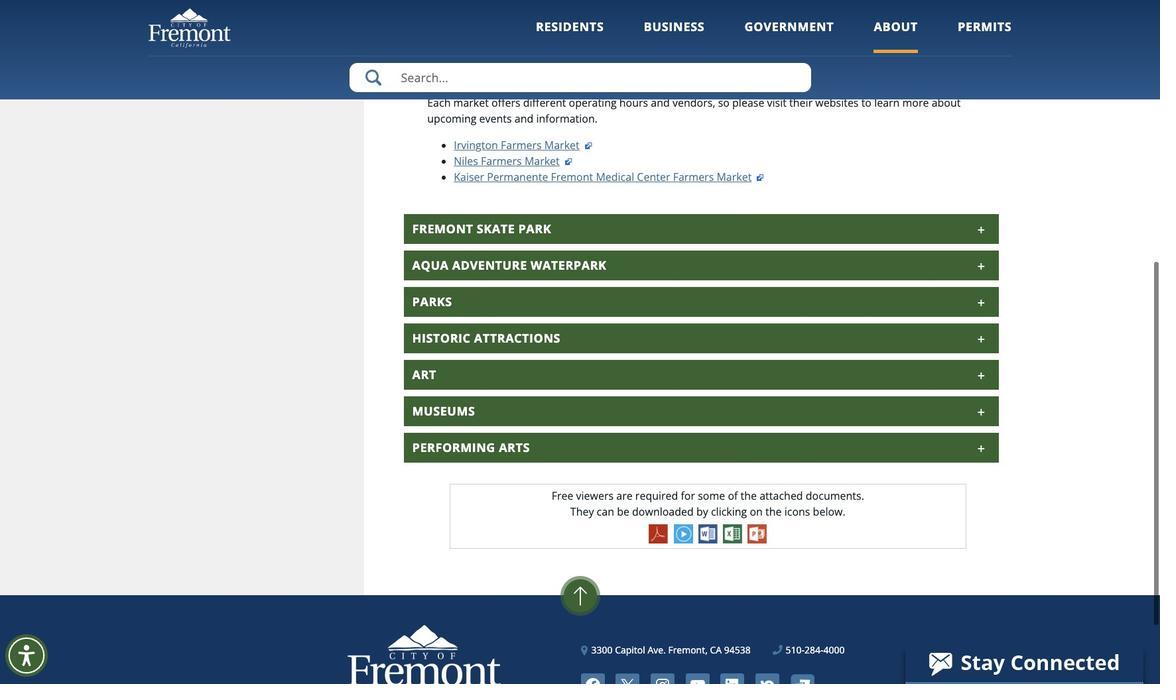Task type: locate. For each thing, give the bounding box(es) containing it.
to right has on the top right of page
[[814, 5, 824, 19]]

0 vertical spatial city
[[625, 0, 644, 4]]

0 horizontal spatial our
[[591, 5, 608, 19]]

1 horizontal spatial activities
[[812, 0, 855, 4]]

2 vertical spatial the
[[766, 505, 782, 520]]

farmers up each
[[412, 61, 470, 77]]

284-
[[805, 645, 824, 657]]

1 horizontal spatial the
[[741, 489, 757, 504]]

1 horizontal spatial our
[[753, 5, 770, 19]]

events
[[479, 112, 512, 126]]

to up take
[[496, 0, 506, 4]]

1 horizontal spatial some
[[698, 489, 725, 504]]

fremont inside from scenic parks to historic landmarks, the city of fremont is home to a range of activities and attractions for all visitors and residents. take a look at some of our favorite places and activities our city has to offer to make memories, relax, soak in nature, and get a dose of culture too!
[[659, 0, 701, 4]]

tab list
[[404, 55, 999, 463]]

icons
[[785, 505, 811, 520]]

activities
[[812, 0, 855, 4], [707, 5, 750, 19]]

tab list containing farmers markets
[[404, 55, 999, 463]]

niles
[[454, 154, 478, 169]]

farmers
[[412, 61, 470, 77], [501, 138, 542, 153], [481, 154, 522, 169], [673, 170, 714, 185]]

be
[[617, 505, 630, 520]]

the up on
[[741, 489, 757, 504]]

2 vertical spatial a
[[495, 21, 500, 35]]

in
[[404, 21, 413, 35]]

510-
[[786, 645, 805, 657]]

ca
[[710, 645, 722, 657]]

museums
[[412, 404, 475, 420]]

residents.
[[426, 5, 474, 19]]

a
[[759, 0, 765, 4], [503, 5, 509, 19], [495, 21, 500, 35]]

our up too!
[[591, 5, 608, 19]]

fremont inside irvington farmers market niles farmers market kaiser permanente fremont medical center farmers market
[[551, 170, 593, 185]]

1 vertical spatial activities
[[707, 5, 750, 19]]

farmers right center
[[673, 170, 714, 185]]

clicking
[[711, 505, 747, 520]]

0 vertical spatial market
[[545, 138, 580, 153]]

1 vertical spatial some
[[698, 489, 725, 504]]

a left look
[[503, 5, 509, 19]]

fremont
[[659, 0, 701, 4], [551, 170, 593, 185], [412, 221, 474, 237]]

510-284-4000 link
[[773, 644, 845, 658]]

permanente
[[487, 170, 548, 185]]

historic attractions
[[412, 331, 561, 347]]

attractions
[[879, 0, 932, 4]]

stay connected image
[[906, 646, 1143, 683]]

scenic
[[433, 0, 463, 4]]

look
[[512, 5, 533, 19]]

3300 capitol ave. fremont, ca 94538 link
[[582, 644, 751, 658]]

2 horizontal spatial fremont
[[659, 0, 701, 4]]

government link
[[745, 19, 834, 53]]

of inside free viewers are required for some of the attached documents. they can be downloaded by clicking on the icons below.
[[728, 489, 738, 504]]

0 horizontal spatial a
[[495, 21, 500, 35]]

some inside from scenic parks to historic landmarks, the city of fremont is home to a range of activities and attractions for all visitors and residents. take a look at some of our favorite places and activities our city has to offer to make memories, relax, soak in nature, and get a dose of culture too!
[[548, 5, 575, 19]]

each
[[427, 96, 451, 110]]

markets
[[474, 61, 532, 77]]

1 vertical spatial fremont
[[551, 170, 593, 185]]

to right home
[[746, 0, 756, 4]]

can
[[597, 505, 614, 520]]

performing
[[412, 440, 496, 456]]

of
[[646, 0, 656, 4], [799, 0, 809, 4], [578, 5, 588, 19], [530, 21, 540, 35], [728, 489, 738, 504]]

irvington farmers market link
[[454, 138, 593, 153]]

of down at
[[530, 21, 540, 35]]

by
[[697, 505, 709, 520]]

performing arts
[[412, 440, 530, 456]]

park
[[519, 221, 552, 237]]

waterpark
[[531, 258, 607, 274]]

1 horizontal spatial fremont
[[551, 170, 593, 185]]

download excel viewer image
[[723, 525, 742, 544]]

0 horizontal spatial for
[[681, 489, 695, 504]]

permits
[[958, 19, 1012, 35]]

to
[[496, 0, 506, 4], [746, 0, 756, 4], [814, 5, 824, 19], [854, 5, 864, 19], [862, 96, 872, 110]]

4000
[[824, 645, 845, 657]]

footer li icon image
[[721, 674, 745, 685]]

attached
[[760, 489, 803, 504]]

historic
[[412, 331, 471, 347]]

footer fb icon image
[[581, 674, 605, 685]]

0 horizontal spatial city
[[625, 0, 644, 4]]

from scenic parks to historic landmarks, the city of fremont is home to a range of activities and attractions for all visitors and residents. take a look at some of our favorite places and activities our city has to offer to make memories, relax, soak in nature, and get a dose of culture too!
[[404, 0, 1005, 35]]

places
[[652, 5, 683, 19]]

510-284-4000
[[786, 645, 845, 657]]

1 horizontal spatial for
[[935, 0, 949, 4]]

tab list inside 'columnusercontrol3' 'main content'
[[404, 55, 999, 463]]

0 vertical spatial activities
[[812, 0, 855, 4]]

of up clicking
[[728, 489, 738, 504]]

activities down home
[[707, 5, 750, 19]]

footer nd icon image
[[756, 674, 780, 685]]

market
[[545, 138, 580, 153], [525, 154, 560, 169], [717, 170, 752, 185]]

1 horizontal spatial city
[[773, 5, 791, 19]]

0 vertical spatial for
[[935, 0, 949, 4]]

kaiser
[[454, 170, 484, 185]]

a left range at the right top
[[759, 0, 765, 4]]

offers
[[492, 96, 521, 110]]

1 horizontal spatial a
[[503, 5, 509, 19]]

2 horizontal spatial a
[[759, 0, 765, 4]]

and down is
[[685, 5, 704, 19]]

about
[[932, 96, 961, 110]]

and down from
[[404, 5, 423, 19]]

1 vertical spatial market
[[525, 154, 560, 169]]

1 vertical spatial city
[[773, 5, 791, 19]]

2 our from the left
[[753, 5, 770, 19]]

irvington
[[454, 138, 498, 153]]

information.
[[537, 112, 598, 126]]

about link
[[874, 19, 918, 53]]

a right get
[[495, 21, 500, 35]]

footer tw icon image
[[616, 674, 640, 685]]

to left learn
[[862, 96, 872, 110]]

2 vertical spatial market
[[717, 170, 752, 185]]

and up make
[[857, 0, 876, 4]]

1 vertical spatial the
[[741, 489, 757, 504]]

0 horizontal spatial some
[[548, 5, 575, 19]]

niles farmers market link
[[454, 154, 573, 169]]

for up downloaded
[[681, 489, 695, 504]]

relax,
[[952, 5, 979, 19]]

some up by
[[698, 489, 725, 504]]

0 vertical spatial a
[[759, 0, 765, 4]]

1 vertical spatial for
[[681, 489, 695, 504]]

some up culture
[[548, 5, 575, 19]]

2 vertical spatial fremont
[[412, 221, 474, 237]]

fremont up the places
[[659, 0, 701, 4]]

fremont,
[[669, 645, 708, 657]]

our down range at the right top
[[753, 5, 770, 19]]

the right on
[[766, 505, 782, 520]]

and down offers
[[515, 112, 534, 126]]

aqua
[[412, 258, 449, 274]]

city down range at the right top
[[773, 5, 791, 19]]

some
[[548, 5, 575, 19], [698, 489, 725, 504]]

each market offers different operating hours and vendors, so please visit their websites to learn more about upcoming events and information.
[[427, 96, 961, 126]]

0 vertical spatial fremont
[[659, 0, 701, 4]]

aqua adventure waterpark
[[412, 258, 607, 274]]

fremont left medical
[[551, 170, 593, 185]]

business
[[644, 19, 705, 35]]

some inside free viewers are required for some of the attached documents. they can be downloaded by clicking on the icons below.
[[698, 489, 725, 504]]

please
[[733, 96, 765, 110]]

for left all
[[935, 0, 949, 4]]

fremont up the aqua
[[412, 221, 474, 237]]

activities up "offer"
[[812, 0, 855, 4]]

the up 'favorite'
[[606, 0, 622, 4]]

1 vertical spatial a
[[503, 5, 509, 19]]

0 vertical spatial some
[[548, 5, 575, 19]]

download word viewer image
[[699, 525, 718, 544]]

city
[[625, 0, 644, 4], [773, 5, 791, 19]]

0 horizontal spatial fremont
[[412, 221, 474, 237]]

attractions
[[474, 331, 561, 347]]

city up 'favorite'
[[625, 0, 644, 4]]

0 horizontal spatial the
[[606, 0, 622, 4]]

0 vertical spatial the
[[606, 0, 622, 4]]



Task type: describe. For each thing, give the bounding box(es) containing it.
different
[[523, 96, 566, 110]]

are
[[617, 489, 633, 504]]

nature,
[[416, 21, 452, 35]]

free viewers are required for some of the attached documents. they can be downloaded by clicking on the icons below.
[[552, 489, 865, 520]]

below.
[[813, 505, 846, 520]]

to inside each market offers different operating hours and vendors, so please visit their websites to learn more about upcoming events and information.
[[862, 96, 872, 110]]

required
[[636, 489, 678, 504]]

all
[[952, 0, 963, 4]]

market
[[454, 96, 489, 110]]

94538
[[724, 645, 751, 657]]

from
[[404, 0, 430, 4]]

documents.
[[806, 489, 865, 504]]

download windows media player image
[[674, 525, 693, 544]]

ave.
[[648, 645, 666, 657]]

their
[[790, 96, 813, 110]]

and left get
[[455, 21, 474, 35]]

dose
[[503, 21, 527, 35]]

soak
[[982, 5, 1005, 19]]

make
[[867, 5, 894, 19]]

culture
[[543, 21, 577, 35]]

memories,
[[897, 5, 950, 19]]

landmarks,
[[548, 0, 603, 4]]

historic
[[509, 0, 546, 4]]

Search text field
[[349, 63, 811, 92]]

farmers up the permanente
[[481, 154, 522, 169]]

art
[[412, 367, 437, 383]]

has
[[794, 5, 812, 19]]

footer my icon image
[[791, 675, 815, 685]]

visit
[[767, 96, 787, 110]]

visitors
[[966, 0, 1001, 4]]

hours
[[620, 96, 648, 110]]

upcoming
[[427, 112, 477, 126]]

on
[[750, 505, 763, 520]]

0 horizontal spatial activities
[[707, 5, 750, 19]]

fremont skate park
[[412, 221, 552, 237]]

3300
[[592, 645, 613, 657]]

too!
[[580, 21, 600, 35]]

business link
[[644, 19, 705, 53]]

irvington farmers market niles farmers market kaiser permanente fremont medical center farmers market
[[454, 138, 752, 185]]

residents
[[536, 19, 604, 35]]

at
[[536, 5, 545, 19]]

vendors,
[[673, 96, 716, 110]]

government
[[745, 19, 834, 35]]

for inside free viewers are required for some of the attached documents. they can be downloaded by clicking on the icons below.
[[681, 489, 695, 504]]

2 horizontal spatial the
[[766, 505, 782, 520]]

of down landmarks,
[[578, 5, 588, 19]]

offer
[[827, 5, 851, 19]]

residents link
[[536, 19, 604, 53]]

download powerpoint viewer image
[[748, 525, 767, 544]]

and right hours at the right
[[651, 96, 670, 110]]

of up has on the top right of page
[[799, 0, 809, 4]]

home
[[715, 0, 743, 4]]

adventure
[[452, 258, 527, 274]]

websites
[[816, 96, 859, 110]]

footer ig icon image
[[651, 674, 675, 685]]

for inside from scenic parks to historic landmarks, the city of fremont is home to a range of activities and attractions for all visitors and residents. take a look at some of our favorite places and activities our city has to offer to make memories, relax, soak in nature, and get a dose of culture too!
[[935, 0, 949, 4]]

center
[[637, 170, 671, 185]]

the inside from scenic parks to historic landmarks, the city of fremont is home to a range of activities and attractions for all visitors and residents. take a look at some of our favorite places and activities our city has to offer to make memories, relax, soak in nature, and get a dose of culture too!
[[606, 0, 622, 4]]

downloaded
[[632, 505, 694, 520]]

columnusercontrol3 main content
[[364, 0, 1012, 596]]

viewers
[[576, 489, 614, 504]]

medical
[[596, 170, 635, 185]]

is
[[704, 0, 712, 4]]

of up the places
[[646, 0, 656, 4]]

permits link
[[958, 19, 1012, 53]]

learn
[[875, 96, 900, 110]]

capitol
[[615, 645, 646, 657]]

get
[[476, 21, 492, 35]]

footer yt icon image
[[686, 674, 710, 685]]

farmers up niles farmers market link
[[501, 138, 542, 153]]

they
[[571, 505, 594, 520]]

to right "offer"
[[854, 5, 864, 19]]

operating
[[569, 96, 617, 110]]

more
[[903, 96, 929, 110]]

farmers markets
[[412, 61, 532, 77]]

skate
[[477, 221, 515, 237]]

arts
[[499, 440, 530, 456]]

about
[[874, 19, 918, 35]]

1 our from the left
[[591, 5, 608, 19]]

free
[[552, 489, 574, 504]]

take
[[477, 5, 500, 19]]

range
[[768, 0, 796, 4]]

favorite
[[611, 5, 649, 19]]

so
[[718, 96, 730, 110]]

parks
[[412, 294, 452, 310]]

download acrobat reader image
[[649, 525, 669, 544]]



Task type: vqa. For each thing, say whether or not it's contained in the screenshot.
Park
yes



